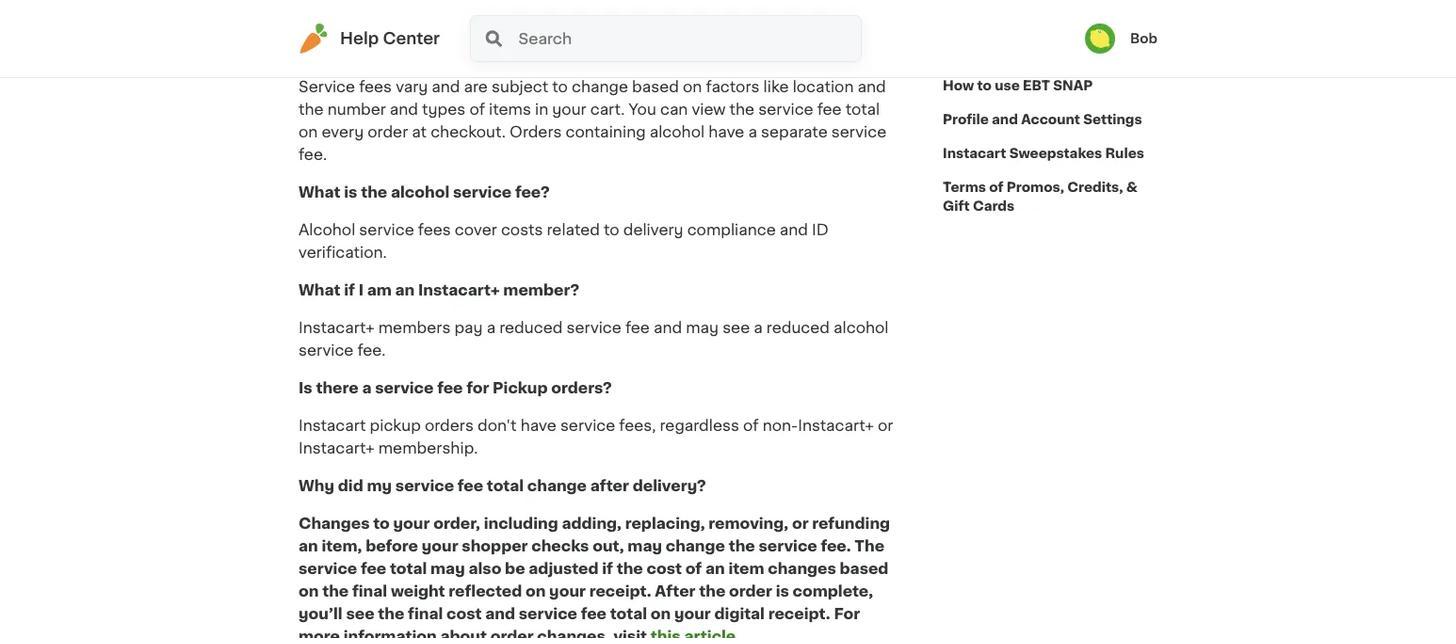 Task type: vqa. For each thing, say whether or not it's contained in the screenshot.
the bottommost SUPPLIES
no



Task type: locate. For each thing, give the bounding box(es) containing it.
1 horizontal spatial if
[[602, 562, 613, 577]]

0 horizontal spatial an
[[299, 539, 318, 554]]

0 horizontal spatial receipt.
[[589, 585, 652, 600]]

instacart inside instacart pickup orders don't have service fees, regardless of non-instacart+ or instacart+ membership.
[[299, 419, 366, 434]]

1 vertical spatial if
[[602, 562, 613, 577]]

1 vertical spatial have
[[521, 419, 557, 434]]

2 horizontal spatial fee.
[[821, 539, 851, 554]]

service inside alcohol service fees cover costs related to delivery compliance and id verification.
[[359, 223, 414, 238]]

change up adding,
[[527, 479, 587, 494]]

1 horizontal spatial or
[[878, 419, 893, 434]]

instacart image
[[299, 24, 329, 54]]

checks
[[532, 539, 589, 554]]

your down after
[[674, 607, 711, 622]]

1 vertical spatial what
[[299, 283, 341, 298]]

cost up about
[[446, 607, 482, 622]]

1 vertical spatial change
[[527, 479, 587, 494]]

0 horizontal spatial have
[[521, 419, 557, 434]]

instacart for instacart fees and taxes
[[954, 11, 1013, 24]]

item,
[[322, 539, 362, 554]]

can
[[660, 102, 688, 117]]

2 horizontal spatial may
[[686, 321, 719, 336]]

weight
[[391, 585, 445, 600]]

fee inside service fees vary and are subject to change based on factors like location and the number and types of items in your cart. you can view the service fee total on every order at checkout. orders containing alcohol have a separate service fee.
[[817, 102, 842, 117]]

is down changes
[[776, 585, 789, 600]]

2 horizontal spatial alcohol
[[834, 321, 889, 336]]

order
[[368, 125, 408, 140], [729, 585, 772, 600], [490, 630, 534, 639]]

2 vertical spatial may
[[431, 562, 465, 577]]

a inside service fees vary and are subject to change based on factors like location and the number and types of items in your cart. you can view the service fee total on every order at checkout. orders containing alcohol have a separate service fee.
[[748, 125, 757, 140]]

cover
[[455, 223, 497, 238]]

a
[[748, 125, 757, 140], [487, 321, 496, 336], [754, 321, 763, 336], [362, 381, 372, 396]]

on up view
[[683, 80, 702, 95]]

have down view
[[709, 125, 745, 140]]

if
[[344, 283, 355, 298], [602, 562, 613, 577]]

have
[[709, 125, 745, 140], [521, 419, 557, 434]]

of up after
[[685, 562, 702, 577]]

1 vertical spatial or
[[792, 517, 809, 532]]

0 vertical spatial is
[[344, 185, 357, 200]]

the down out,
[[617, 562, 643, 577]]

0 horizontal spatial or
[[792, 517, 809, 532]]

2 vertical spatial fees
[[418, 223, 451, 238]]

fee. inside service fees vary and are subject to change based on factors like location and the number and types of items in your cart. you can view the service fee total on every order at checkout. orders containing alcohol have a separate service fee.
[[299, 148, 327, 163]]

0 horizontal spatial may
[[431, 562, 465, 577]]

2 vertical spatial an
[[705, 562, 725, 577]]

is up alcohol
[[344, 185, 357, 200]]

1 horizontal spatial fee.
[[357, 343, 386, 359]]

profile and account settings link
[[943, 103, 1142, 137]]

fees
[[1017, 11, 1045, 24], [359, 80, 392, 95], [418, 223, 451, 238]]

0 horizontal spatial fee.
[[299, 148, 327, 163]]

final down weight
[[408, 607, 443, 622]]

1 horizontal spatial reduced
[[767, 321, 830, 336]]

if down out,
[[602, 562, 613, 577]]

complete,
[[793, 585, 873, 600]]

what
[[299, 185, 341, 200], [299, 283, 341, 298]]

1 horizontal spatial alcohol
[[650, 125, 705, 140]]

cost up after
[[647, 562, 682, 577]]

an left item
[[705, 562, 725, 577]]

0 vertical spatial if
[[344, 283, 355, 298]]

2 horizontal spatial an
[[705, 562, 725, 577]]

have inside service fees vary and are subject to change based on factors like location and the number and types of items in your cart. you can view the service fee total on every order at checkout. orders containing alcohol have a separate service fee.
[[709, 125, 745, 140]]

1 vertical spatial may
[[628, 539, 662, 554]]

receipt. down complete,
[[768, 607, 830, 622]]

fees,
[[619, 419, 656, 434]]

0 vertical spatial may
[[686, 321, 719, 336]]

to right the subject
[[552, 80, 568, 95]]

an
[[395, 283, 415, 298], [299, 539, 318, 554], [705, 562, 725, 577]]

2 horizontal spatial fees
[[1017, 11, 1045, 24]]

2 vertical spatial fee.
[[821, 539, 851, 554]]

2 vertical spatial change
[[666, 539, 725, 554]]

service up the pickup
[[375, 381, 434, 396]]

your inside service fees vary and are subject to change based on factors like location and the number and types of items in your cart. you can view the service fee total on every order at checkout. orders containing alcohol have a separate service fee.
[[552, 102, 586, 117]]

1 horizontal spatial an
[[395, 283, 415, 298]]

the up digital
[[699, 585, 726, 600]]

service down the orders?
[[560, 419, 615, 434]]

1 horizontal spatial see
[[723, 321, 750, 336]]

0 vertical spatial or
[[878, 419, 893, 434]]

what if i am an instacart+ member?
[[299, 283, 579, 298]]

service
[[759, 102, 814, 117], [832, 125, 887, 140], [453, 185, 512, 200], [359, 223, 414, 238], [567, 321, 622, 336], [299, 343, 354, 359], [375, 381, 434, 396], [560, 419, 615, 434], [395, 479, 454, 494], [759, 539, 817, 554], [299, 562, 357, 577], [519, 607, 577, 622]]

shopper
[[462, 539, 528, 554]]

of inside service fees vary and are subject to change based on factors like location and the number and types of items in your cart. you can view the service fee total on every order at checkout. orders containing alcohol have a separate service fee.
[[469, 102, 485, 117]]

and
[[1049, 11, 1074, 24], [432, 80, 460, 95], [858, 80, 886, 95], [390, 102, 418, 117], [992, 113, 1018, 126], [780, 223, 808, 238], [654, 321, 682, 336], [485, 607, 515, 622]]

service down item,
[[299, 562, 357, 577]]

instacart inside 'link'
[[943, 147, 1006, 160]]

based down the
[[840, 562, 889, 577]]

of up cards
[[989, 181, 1004, 194]]

1 vertical spatial based
[[840, 562, 889, 577]]

1 what from the top
[[299, 185, 341, 200]]

pickup
[[493, 381, 548, 396]]

to inside changes to your order, including adding, replacing, removing, or refunding an item, before your shopper checks out, may change the service fee. the service fee total may also be adjusted if the cost of an item changes based on the final weight reflected on your receipt. after the order is complete, you'll see the final cost and service fee total on your digital receipt. for more information about order changes, visit
[[373, 517, 390, 532]]

1 vertical spatial an
[[299, 539, 318, 554]]

0 vertical spatial fee.
[[299, 148, 327, 163]]

the down the service
[[299, 102, 324, 117]]

order left 'at'
[[368, 125, 408, 140]]

1 horizontal spatial final
[[408, 607, 443, 622]]

instacart fees and taxes link
[[943, 1, 1124, 35]]

0 vertical spatial what
[[299, 185, 341, 200]]

an right am
[[395, 283, 415, 298]]

and inside changes to your order, including adding, replacing, removing, or refunding an item, before your shopper checks out, may change the service fee. the service fee total may also be adjusted if the cost of an item changes based on the final weight reflected on your receipt. after the order is complete, you'll see the final cost and service fee total on your digital receipt. for more information about order changes, visit
[[485, 607, 515, 622]]

cost
[[647, 562, 682, 577], [446, 607, 482, 622]]

1 horizontal spatial fees
[[418, 223, 451, 238]]

of left 'non-'
[[743, 419, 759, 434]]

0 vertical spatial instacart
[[954, 11, 1013, 24]]

to right related
[[604, 223, 619, 238]]

1 vertical spatial instacart
[[943, 147, 1006, 160]]

fees down the what is the alcohol service fee?
[[418, 223, 451, 238]]

about
[[440, 630, 487, 639]]

1 vertical spatial cost
[[446, 607, 482, 622]]

of inside instacart pickup orders don't have service fees, regardless of non-instacart+ or instacart+ membership.
[[743, 419, 759, 434]]

alcohol
[[299, 223, 355, 238]]

fee inside instacart+ members pay a reduced service fee and may see a reduced alcohol service fee.
[[625, 321, 650, 336]]

sweepstakes
[[1009, 147, 1102, 160]]

what left i
[[299, 283, 341, 298]]

help center
[[340, 31, 440, 47]]

fees left taxes
[[1017, 11, 1045, 24]]

of down are
[[469, 102, 485, 117]]

based up you
[[632, 80, 679, 95]]

or inside instacart pickup orders don't have service fees, regardless of non-instacart+ or instacart+ membership.
[[878, 419, 893, 434]]

1 vertical spatial see
[[346, 607, 374, 622]]

instacart down profile
[[943, 147, 1006, 160]]

0 horizontal spatial reduced
[[499, 321, 563, 336]]

i
[[359, 283, 364, 298]]

service fees vary and are subject to change based on factors like location and the number and types of items in your cart. you can view the service fee total on every order at checkout. orders containing alcohol have a separate service fee.
[[299, 80, 887, 163]]

change up cart.
[[572, 80, 628, 95]]

service up changes
[[759, 539, 817, 554]]

reflected
[[449, 585, 522, 600]]

don't
[[478, 419, 517, 434]]

fee. inside changes to your order, including adding, replacing, removing, or refunding an item, before your shopper checks out, may change the service fee. the service fee total may also be adjusted if the cost of an item changes based on the final weight reflected on your receipt. after the order is complete, you'll see the final cost and service fee total on your digital receipt. for more information about order changes, visit
[[821, 539, 851, 554]]

to
[[977, 79, 992, 92], [552, 80, 568, 95], [604, 223, 619, 238], [373, 517, 390, 532]]

final
[[352, 585, 387, 600], [408, 607, 443, 622]]

service down the location
[[832, 125, 887, 140]]

2 what from the top
[[299, 283, 341, 298]]

0 vertical spatial order
[[368, 125, 408, 140]]

0 vertical spatial alcohol
[[650, 125, 705, 140]]

fee. down "refunding"
[[821, 539, 851, 554]]

1 horizontal spatial cost
[[647, 562, 682, 577]]

change
[[572, 80, 628, 95], [527, 479, 587, 494], [666, 539, 725, 554]]

alcohol inside instacart+ members pay a reduced service fee and may see a reduced alcohol service fee.
[[834, 321, 889, 336]]

receipt. up visit at the left of the page
[[589, 585, 652, 600]]

0 horizontal spatial order
[[368, 125, 408, 140]]

1 horizontal spatial receipt.
[[768, 607, 830, 622]]

your
[[552, 102, 586, 117], [393, 517, 430, 532], [422, 539, 458, 554], [549, 585, 586, 600], [674, 607, 711, 622]]

1 vertical spatial is
[[776, 585, 789, 600]]

0 vertical spatial final
[[352, 585, 387, 600]]

reduced
[[499, 321, 563, 336], [767, 321, 830, 336]]

instacart+ inside instacart+ members pay a reduced service fee and may see a reduced alcohol service fee.
[[299, 321, 375, 336]]

2 vertical spatial alcohol
[[834, 321, 889, 336]]

visit
[[614, 630, 647, 639]]

based
[[632, 80, 679, 95], [840, 562, 889, 577]]

0 vertical spatial have
[[709, 125, 745, 140]]

1 horizontal spatial based
[[840, 562, 889, 577]]

0 vertical spatial receipt.
[[589, 585, 652, 600]]

instacart up use
[[954, 11, 1013, 24]]

instacart down there
[[299, 419, 366, 434]]

fee.
[[299, 148, 327, 163], [357, 343, 386, 359], [821, 539, 851, 554]]

1 vertical spatial alcohol
[[391, 185, 450, 200]]

why
[[299, 479, 334, 494]]

2 vertical spatial instacart
[[299, 419, 366, 434]]

1 vertical spatial fee.
[[357, 343, 386, 359]]

service up verification. in the top of the page
[[359, 223, 414, 238]]

fees inside service fees vary and are subject to change based on factors like location and the number and types of items in your cart. you can view the service fee total on every order at checkout. orders containing alcohol have a separate service fee.
[[359, 80, 392, 95]]

what up alcohol
[[299, 185, 341, 200]]

0 vertical spatial change
[[572, 80, 628, 95]]

types
[[422, 102, 466, 117]]

2 horizontal spatial order
[[729, 585, 772, 600]]

on
[[683, 80, 702, 95], [299, 125, 318, 140], [299, 585, 319, 600], [526, 585, 546, 600], [651, 607, 671, 622]]

ebt
[[1023, 79, 1050, 92]]

to inside alcohol service fees cover costs related to delivery compliance and id verification.
[[604, 223, 619, 238]]

0 vertical spatial fees
[[1017, 11, 1045, 24]]

the up item
[[729, 539, 755, 554]]

0 vertical spatial see
[[723, 321, 750, 336]]

have right don't
[[521, 419, 557, 434]]

on up you'll
[[299, 585, 319, 600]]

1 horizontal spatial have
[[709, 125, 745, 140]]

change inside changes to your order, including adding, replacing, removing, or refunding an item, before your shopper checks out, may change the service fee. the service fee total may also be adjusted if the cost of an item changes based on the final weight reflected on your receipt. after the order is complete, you'll see the final cost and service fee total on your digital receipt. for more information about order changes, visit
[[666, 539, 725, 554]]

taxes
[[1077, 11, 1113, 24]]

total down the location
[[846, 102, 880, 117]]

0 horizontal spatial see
[[346, 607, 374, 622]]

member?
[[503, 283, 579, 298]]

order right about
[[490, 630, 534, 639]]

out,
[[593, 539, 624, 554]]

changes to your order, including adding, replacing, removing, or refunding an item, before your shopper checks out, may change the service fee. the service fee total may also be adjusted if the cost of an item changes based on the final weight reflected on your receipt. after the order is complete, you'll see the final cost and service fee total on your digital receipt. for more information about order changes, visit
[[299, 517, 890, 639]]

bob
[[1130, 32, 1158, 45]]

instacart for instacart pickup orders don't have service fees, regardless of non-instacart+ or instacart+ membership.
[[299, 419, 366, 434]]

fees for instacart
[[1017, 11, 1045, 24]]

change down replacing,
[[666, 539, 725, 554]]

how to use ebt snap
[[943, 79, 1093, 92]]

service down membership.
[[395, 479, 454, 494]]

if left i
[[344, 283, 355, 298]]

final up information
[[352, 585, 387, 600]]

regardless
[[660, 419, 739, 434]]

the
[[299, 102, 324, 117], [730, 102, 755, 117], [361, 185, 387, 200], [729, 539, 755, 554], [617, 562, 643, 577], [322, 585, 349, 600], [699, 585, 726, 600], [378, 607, 404, 622]]

order,
[[433, 517, 480, 532]]

0 horizontal spatial alcohol
[[391, 185, 450, 200]]

service up the orders?
[[567, 321, 622, 336]]

order inside service fees vary and are subject to change based on factors like location and the number and types of items in your cart. you can view the service fee total on every order at checkout. orders containing alcohol have a separate service fee.
[[368, 125, 408, 140]]

0 horizontal spatial fees
[[359, 80, 392, 95]]

adjusted
[[529, 562, 599, 577]]

instacart+
[[418, 283, 500, 298], [299, 321, 375, 336], [798, 419, 874, 434], [299, 441, 375, 457]]

an left item,
[[299, 539, 318, 554]]

1 horizontal spatial is
[[776, 585, 789, 600]]

to up before
[[373, 517, 390, 532]]

fee. down every
[[299, 148, 327, 163]]

0 vertical spatial based
[[632, 80, 679, 95]]

be
[[505, 562, 525, 577]]

items
[[489, 102, 531, 117]]

1 horizontal spatial order
[[490, 630, 534, 639]]

terms of promos, credits, & gift cards link
[[943, 170, 1158, 223]]

there
[[316, 381, 359, 396]]

total
[[846, 102, 880, 117], [487, 479, 524, 494], [390, 562, 427, 577], [610, 607, 647, 622]]

every
[[322, 125, 364, 140]]

information
[[344, 630, 437, 639]]

your right in
[[552, 102, 586, 117]]

fees up number
[[359, 80, 392, 95]]

0 horizontal spatial based
[[632, 80, 679, 95]]

1 vertical spatial fees
[[359, 80, 392, 95]]

order down item
[[729, 585, 772, 600]]

replacing,
[[625, 517, 705, 532]]

fee. down members
[[357, 343, 386, 359]]



Task type: describe. For each thing, give the bounding box(es) containing it.
2 reduced from the left
[[767, 321, 830, 336]]

before
[[366, 539, 418, 554]]

rules
[[1105, 147, 1144, 160]]

change inside service fees vary and are subject to change based on factors like location and the number and types of items in your cart. you can view the service fee total on every order at checkout. orders containing alcohol have a separate service fee.
[[572, 80, 628, 95]]

service
[[299, 80, 355, 95]]

changes to your order, including adding, replacing, removing, or refunding an item, before your shopper checks out, may change the service fee. the service fee total may also be adjusted if the cost of an item changes based on the final weight reflected on your receipt. after the order is complete, you'll see the final cost and service fee total on your digital receipt. for more information about order changes, visit link
[[299, 517, 890, 639]]

of inside terms of promos, credits, & gift cards
[[989, 181, 1004, 194]]

instacart for instacart sweepstakes rules
[[943, 147, 1006, 160]]

orders
[[510, 125, 562, 140]]

1 reduced from the left
[[499, 321, 563, 336]]

1 vertical spatial receipt.
[[768, 607, 830, 622]]

instacart+ members pay a reduced service fee and may see a reduced alcohol service fee.
[[299, 321, 889, 359]]

the down factors
[[730, 102, 755, 117]]

0 horizontal spatial if
[[344, 283, 355, 298]]

why did my service fee total change after delivery?
[[299, 479, 706, 494]]

location
[[793, 80, 854, 95]]

the
[[855, 539, 885, 554]]

separate
[[761, 125, 828, 140]]

also
[[469, 562, 501, 577]]

on down after
[[651, 607, 671, 622]]

alcohol inside service fees vary and are subject to change based on factors like location and the number and types of items in your cart. you can view the service fee total on every order at checkout. orders containing alcohol have a separate service fee.
[[650, 125, 705, 140]]

are
[[464, 80, 488, 95]]

changes
[[299, 517, 370, 532]]

see inside changes to your order, including adding, replacing, removing, or refunding an item, before your shopper checks out, may change the service fee. the service fee total may also be adjusted if the cost of an item changes based on the final weight reflected on your receipt. after the order is complete, you'll see the final cost and service fee total on your digital receipt. for more information about order changes, visit
[[346, 607, 374, 622]]

service inside instacart pickup orders don't have service fees, regardless of non-instacart+ or instacart+ membership.
[[560, 419, 615, 434]]

your down adjusted
[[549, 585, 586, 600]]

the up you'll
[[322, 585, 349, 600]]

0 vertical spatial cost
[[647, 562, 682, 577]]

0 horizontal spatial cost
[[446, 607, 482, 622]]

fee?
[[515, 185, 550, 200]]

orders?
[[551, 381, 612, 396]]

including
[[484, 517, 558, 532]]

settings
[[1083, 113, 1142, 126]]

containing
[[566, 125, 646, 140]]

did
[[338, 479, 363, 494]]

use
[[995, 79, 1020, 92]]

instacart fees and taxes
[[954, 11, 1113, 24]]

for
[[834, 607, 860, 622]]

after
[[655, 585, 696, 600]]

based inside service fees vary and are subject to change based on factors like location and the number and types of items in your cart. you can view the service fee total on every order at checkout. orders containing alcohol have a separate service fee.
[[632, 80, 679, 95]]

delivery?
[[633, 479, 706, 494]]

membership.
[[378, 441, 478, 457]]

instacart sweepstakes rules link
[[943, 137, 1144, 170]]

view
[[692, 102, 726, 117]]

you
[[629, 102, 656, 117]]

in
[[535, 102, 548, 117]]

terms of promos, credits, & gift cards
[[943, 181, 1138, 213]]

on down adjusted
[[526, 585, 546, 600]]

total up weight
[[390, 562, 427, 577]]

1 horizontal spatial may
[[628, 539, 662, 554]]

pay
[[454, 321, 483, 336]]

is inside changes to your order, including adding, replacing, removing, or refunding an item, before your shopper checks out, may change the service fee. the service fee total may also be adjusted if the cost of an item changes based on the final weight reflected on your receipt. after the order is complete, you'll see the final cost and service fee total on your digital receipt. for more information about order changes, visit
[[776, 585, 789, 600]]

is
[[299, 381, 312, 396]]

id
[[812, 223, 829, 238]]

the up information
[[378, 607, 404, 622]]

service up changes,
[[519, 607, 577, 622]]

compliance
[[687, 223, 776, 238]]

fees inside alcohol service fees cover costs related to delivery compliance and id verification.
[[418, 223, 451, 238]]

factors
[[706, 80, 760, 95]]

for
[[466, 381, 489, 396]]

pickup
[[370, 419, 421, 434]]

fee. inside instacart+ members pay a reduced service fee and may see a reduced alcohol service fee.
[[357, 343, 386, 359]]

instacart pickup orders don't have service fees, regardless of non-instacart+ or instacart+ membership.
[[299, 419, 893, 457]]

to left use
[[977, 79, 992, 92]]

related
[[547, 223, 600, 238]]

0 horizontal spatial is
[[344, 185, 357, 200]]

to inside service fees vary and are subject to change based on factors like location and the number and types of items in your cart. you can view the service fee total on every order at checkout. orders containing alcohol have a separate service fee.
[[552, 80, 568, 95]]

adding,
[[562, 517, 622, 532]]

help center link
[[299, 24, 440, 54]]

removing,
[[709, 517, 789, 532]]

of inside changes to your order, including adding, replacing, removing, or refunding an item, before your shopper checks out, may change the service fee. the service fee total may also be adjusted if the cost of an item changes based on the final weight reflected on your receipt. after the order is complete, you'll see the final cost and service fee total on your digital receipt. for more information about order changes, visit
[[685, 562, 702, 577]]

vary
[[396, 80, 428, 95]]

what for what if i am an instacart+ member?
[[299, 283, 341, 298]]

may inside instacart+ members pay a reduced service fee and may see a reduced alcohol service fee.
[[686, 321, 719, 336]]

2 vertical spatial order
[[490, 630, 534, 639]]

cards
[[973, 200, 1015, 213]]

number
[[327, 102, 386, 117]]

and inside instacart+ members pay a reduced service fee and may see a reduced alcohol service fee.
[[654, 321, 682, 336]]

you'll
[[299, 607, 343, 622]]

or inside changes to your order, including adding, replacing, removing, or refunding an item, before your shopper checks out, may change the service fee. the service fee total may also be adjusted if the cost of an item changes based on the final weight reflected on your receipt. after the order is complete, you'll see the final cost and service fee total on your digital receipt. for more information about order changes, visit
[[792, 517, 809, 532]]

fees for service
[[359, 80, 392, 95]]

instacart sweepstakes rules
[[943, 147, 1144, 160]]

costs
[[501, 223, 543, 238]]

0 horizontal spatial final
[[352, 585, 387, 600]]

gift
[[943, 200, 970, 213]]

the up verification. in the top of the page
[[361, 185, 387, 200]]

&
[[1126, 181, 1138, 194]]

how
[[943, 79, 974, 92]]

total up visit at the left of the page
[[610, 607, 647, 622]]

1 vertical spatial order
[[729, 585, 772, 600]]

delivery
[[623, 223, 683, 238]]

if inside changes to your order, including adding, replacing, removing, or refunding an item, before your shopper checks out, may change the service fee. the service fee total may also be adjusted if the cost of an item changes based on the final weight reflected on your receipt. after the order is complete, you'll see the final cost and service fee total on your digital receipt. for more information about order changes, visit
[[602, 562, 613, 577]]

your up before
[[393, 517, 430, 532]]

0 vertical spatial an
[[395, 283, 415, 298]]

account
[[1021, 113, 1080, 126]]

what for what is the alcohol service fee?
[[299, 185, 341, 200]]

on left every
[[299, 125, 318, 140]]

promos,
[[1007, 181, 1064, 194]]

help
[[340, 31, 379, 47]]

service up 'separate'
[[759, 102, 814, 117]]

digital
[[714, 607, 765, 622]]

based inside changes to your order, including adding, replacing, removing, or refunding an item, before your shopper checks out, may change the service fee. the service fee total may also be adjusted if the cost of an item changes based on the final weight reflected on your receipt. after the order is complete, you'll see the final cost and service fee total on your digital receipt. for more information about order changes, visit
[[840, 562, 889, 577]]

center
[[383, 31, 440, 47]]

Search search field
[[517, 16, 861, 61]]

after
[[590, 479, 629, 494]]

credits,
[[1067, 181, 1123, 194]]

have inside instacart pickup orders don't have service fees, regardless of non-instacart+ or instacart+ membership.
[[521, 419, 557, 434]]

service up cover
[[453, 185, 512, 200]]

snap
[[1053, 79, 1093, 92]]

changes
[[768, 562, 836, 577]]

orders
[[425, 419, 474, 434]]

total inside service fees vary and are subject to change based on factors like location and the number and types of items in your cart. you can view the service fee total on every order at checkout. orders containing alcohol have a separate service fee.
[[846, 102, 880, 117]]

user avatar image
[[1085, 24, 1115, 54]]

checkout.
[[431, 125, 506, 140]]

what is the alcohol service fee?
[[299, 185, 550, 200]]

my
[[367, 479, 392, 494]]

like
[[764, 80, 789, 95]]

1 vertical spatial final
[[408, 607, 443, 622]]

at
[[412, 125, 427, 140]]

non-
[[763, 419, 798, 434]]

subject
[[492, 80, 548, 95]]

total up "including"
[[487, 479, 524, 494]]

service up there
[[299, 343, 354, 359]]

bob link
[[1085, 24, 1158, 54]]

more
[[299, 630, 340, 639]]

see inside instacart+ members pay a reduced service fee and may see a reduced alcohol service fee.
[[723, 321, 750, 336]]

profile
[[943, 113, 989, 126]]

and inside alcohol service fees cover costs related to delivery compliance and id verification.
[[780, 223, 808, 238]]

alcohol service fees cover costs related to delivery compliance and id verification.
[[299, 223, 829, 261]]

is there a service fee for pickup orders?
[[299, 381, 612, 396]]

your down order,
[[422, 539, 458, 554]]

members
[[378, 321, 451, 336]]

verification.
[[299, 246, 387, 261]]

am
[[367, 283, 392, 298]]



